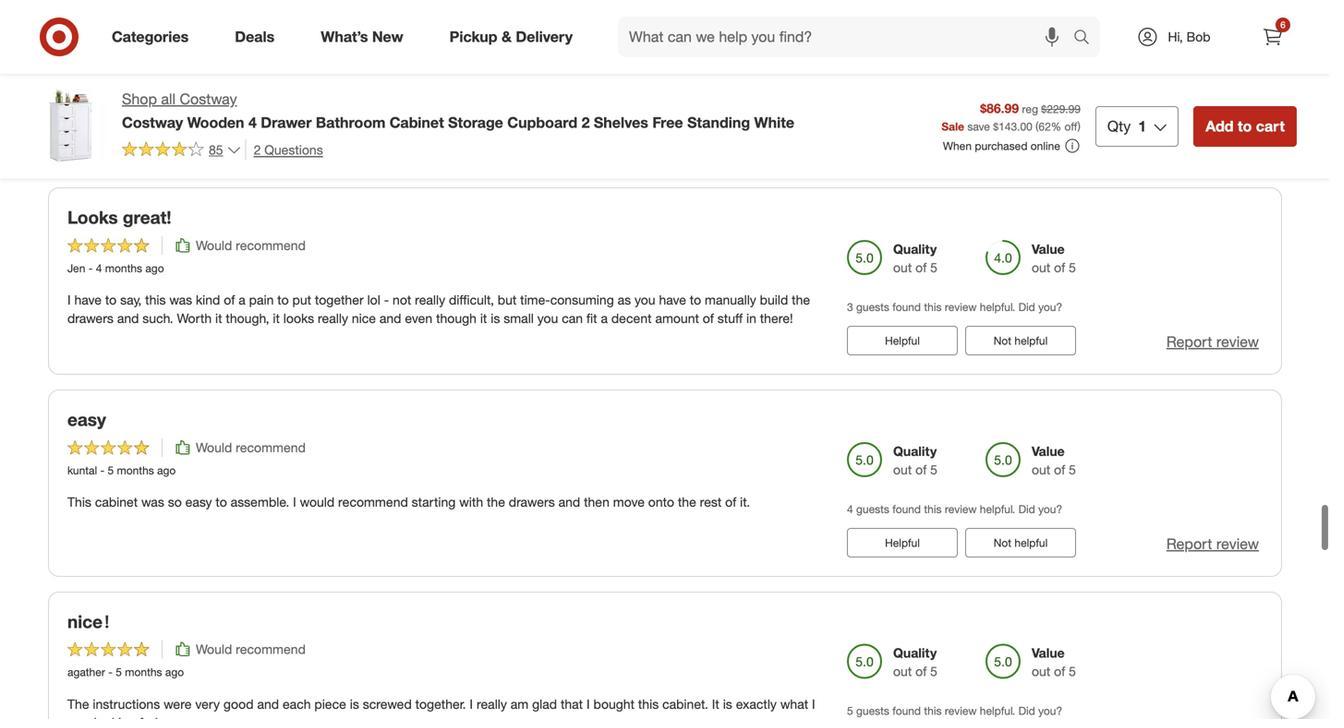 Task type: locate. For each thing, give the bounding box(es) containing it.
1 horizontal spatial really
[[415, 292, 445, 308]]

1 quality out of 5 from the top
[[893, 241, 938, 276]]

really up even on the top
[[415, 292, 445, 308]]

0 vertical spatial report review button
[[1167, 332, 1259, 353]]

though
[[436, 310, 477, 327]]

3 did from the top
[[1018, 704, 1035, 718]]

not helpful for easy
[[994, 536, 1048, 550]]

what
[[780, 696, 808, 712]]

recommend for nice！
[[236, 642, 306, 658]]

helpful down 4 guests found this review helpful. did you?
[[1015, 536, 1048, 550]]

1 vertical spatial not helpful button
[[965, 528, 1076, 558]]

you right as
[[635, 292, 655, 308]]

0 horizontal spatial you
[[537, 310, 558, 327]]

and down say,
[[117, 310, 139, 327]]

1 report review button from the top
[[1167, 332, 1259, 353]]

easy right so
[[185, 494, 212, 510]]

2 vertical spatial value
[[1032, 645, 1065, 662]]

2 inside "shop all costway costway wooden 4 drawer bathroom cabinet storage cupboard 2 shelves free standing white"
[[582, 113, 590, 131]]

2 left shelves at top left
[[582, 113, 590, 131]]

1 vertical spatial would
[[196, 439, 232, 456]]

2 not from the top
[[994, 536, 1012, 550]]

2 vertical spatial value out of 5
[[1032, 645, 1076, 680]]

0 vertical spatial ago
[[145, 261, 164, 275]]

the right with in the left bottom of the page
[[487, 494, 505, 510]]

ago up such.
[[145, 261, 164, 275]]

for!
[[139, 715, 158, 720]]

out
[[893, 259, 912, 276], [1032, 259, 1051, 276], [893, 462, 912, 478], [1032, 462, 1051, 478], [893, 664, 912, 680], [1032, 664, 1051, 680]]

shelves
[[594, 113, 648, 131]]

with
[[459, 494, 483, 510]]

2 value from the top
[[1032, 443, 1065, 459]]

0 vertical spatial you
[[635, 292, 655, 308]]

1 horizontal spatial easy
[[185, 494, 212, 510]]

1 vertical spatial a
[[601, 310, 608, 327]]

drawers down the jen
[[67, 310, 114, 327]]

- right lol
[[384, 292, 389, 308]]

0 vertical spatial value
[[1032, 241, 1065, 257]]

0 horizontal spatial easy
[[67, 409, 106, 430]]

2 helpful from the top
[[885, 536, 920, 550]]

kuntal - 5 months ago
[[67, 464, 176, 477]]

very
[[195, 696, 220, 712]]

ago up so
[[157, 464, 176, 477]]

pickup & delivery link
[[434, 17, 596, 57]]

1 vertical spatial found
[[893, 502, 921, 516]]

value for easy
[[1032, 443, 1065, 459]]

0 vertical spatial helpful
[[1015, 334, 1048, 348]]

1 horizontal spatial is
[[491, 310, 500, 327]]

not helpful down 4 guests found this review helpful. did you?
[[994, 536, 1048, 550]]

3 it from the left
[[480, 310, 487, 327]]

this for 3
[[924, 300, 942, 314]]

1 horizontal spatial it
[[273, 310, 280, 327]]

0 vertical spatial drawers
[[67, 310, 114, 327]]

Verified purchases checkbox
[[1134, 80, 1153, 99]]

together.
[[415, 696, 466, 712]]

0 horizontal spatial it
[[215, 310, 222, 327]]

1 quality from the top
[[893, 241, 937, 257]]

0 vertical spatial report
[[1167, 333, 1212, 351]]

1 found from the top
[[893, 300, 921, 314]]

1 vertical spatial drawers
[[509, 494, 555, 510]]

would recommend up good
[[196, 642, 306, 658]]

to right add
[[1238, 117, 1252, 135]]

2 horizontal spatial really
[[477, 696, 507, 712]]

1 vertical spatial value out of 5
[[1032, 443, 1076, 478]]

consuming
[[550, 292, 614, 308]]

quality up "3 guests found this review helpful. did you?"
[[893, 241, 937, 257]]

value for nice！
[[1032, 645, 1065, 662]]

and inside the instructions were very good and each piece is screwed together. i really am glad that i bought this cabinet. it is exactly what i was looking for!
[[257, 696, 279, 712]]

would recommend for nice！
[[196, 642, 306, 658]]

0 vertical spatial easy
[[67, 409, 106, 430]]

is right the piece
[[350, 696, 359, 712]]

6
[[1280, 19, 1286, 30]]

starting
[[412, 494, 456, 510]]

0 horizontal spatial drawers
[[67, 310, 114, 327]]

pickup & delivery
[[450, 28, 573, 46]]

2 report review button from the top
[[1167, 534, 1259, 555]]

quality out of 5 up 4 guests found this review helpful. did you?
[[893, 443, 938, 478]]

helpful for easy
[[1015, 536, 1048, 550]]

review
[[945, 300, 977, 314], [1216, 333, 1259, 351], [945, 502, 977, 516], [1216, 535, 1259, 553], [945, 704, 977, 718]]

helpful button for easy
[[847, 528, 958, 558]]

2 vertical spatial quality
[[893, 645, 937, 662]]

2 would from the top
[[196, 439, 232, 456]]

2 vertical spatial you?
[[1038, 704, 1062, 718]]

0 vertical spatial was
[[169, 292, 192, 308]]

this for 5
[[924, 704, 942, 718]]

recommend for easy
[[236, 439, 306, 456]]

months up say,
[[105, 261, 142, 275]]

helpful button down 4 guests found this review helpful. did you?
[[847, 528, 958, 558]]

3 quality from the top
[[893, 645, 937, 662]]

2 vertical spatial helpful.
[[980, 704, 1015, 718]]

1 vertical spatial helpful button
[[847, 528, 958, 558]]

i left would
[[293, 494, 296, 510]]

2 report review from the top
[[1167, 535, 1259, 553]]

3 quality out of 5 from the top
[[893, 645, 938, 680]]

it down difficult,
[[480, 310, 487, 327]]

1 vertical spatial helpful.
[[980, 502, 1015, 516]]

2 you? from the top
[[1038, 502, 1062, 516]]

1 report review from the top
[[1167, 333, 1259, 351]]

0 vertical spatial 2
[[582, 113, 590, 131]]

0 vertical spatial months
[[105, 261, 142, 275]]

did
[[1018, 300, 1035, 314], [1018, 502, 1035, 516], [1018, 704, 1035, 718]]

3 value out of 5 from the top
[[1032, 645, 1076, 680]]

2 quality out of 5 from the top
[[893, 443, 938, 478]]

bought
[[593, 696, 635, 712]]

i right the 'what'
[[812, 696, 815, 712]]

2 did from the top
[[1018, 502, 1035, 516]]

value out of 5 for nice！
[[1032, 645, 1076, 680]]

months up the instructions in the bottom of the page
[[125, 666, 162, 680]]

1 vertical spatial quality out of 5
[[893, 443, 938, 478]]

have down the jen
[[74, 292, 102, 308]]

really down together in the left top of the page
[[318, 310, 348, 327]]

1 vertical spatial really
[[318, 310, 348, 327]]

quality up 4 guests found this review helpful. did you?
[[893, 443, 937, 459]]

you? for easy
[[1038, 502, 1062, 516]]

1 horizontal spatial have
[[659, 292, 686, 308]]

was down the
[[67, 715, 90, 720]]

online
[[1031, 139, 1060, 153]]

value out of 5 for looks great!
[[1032, 241, 1076, 276]]

manually
[[705, 292, 756, 308]]

was inside i have to say, this was kind of a pain to put together lol - not really difficult, but time-consuming as you have to manually build the drawers and such. worth it though, it looks really nice and even though it is small you can fit a decent amount of stuff in there!
[[169, 292, 192, 308]]

bathroom
[[316, 113, 385, 131]]

would recommend
[[196, 237, 306, 253], [196, 439, 306, 456], [196, 642, 306, 658]]

guests for looks great!
[[856, 300, 889, 314]]

cabinet
[[390, 113, 444, 131]]

2 questions
[[254, 142, 323, 158]]

free
[[652, 113, 683, 131]]

1 vertical spatial did
[[1018, 502, 1035, 516]]

it down the kind
[[215, 310, 222, 327]]

1 you? from the top
[[1038, 300, 1062, 314]]

is
[[491, 310, 500, 327], [350, 696, 359, 712], [723, 696, 732, 712]]

helpful button
[[847, 326, 958, 356], [847, 528, 958, 558]]

months up cabinet
[[117, 464, 154, 477]]

and left "each"
[[257, 696, 279, 712]]

1 vertical spatial helpful
[[885, 536, 920, 550]]

not
[[994, 334, 1012, 348], [994, 536, 1012, 550]]

the right the build at the right
[[792, 292, 810, 308]]

1 value from the top
[[1032, 241, 1065, 257]]

recommend up pain
[[236, 237, 306, 253]]

qty 1
[[1107, 117, 1147, 135]]

2 vertical spatial guests
[[856, 704, 889, 718]]

- right the jen
[[88, 261, 93, 275]]

2 not helpful from the top
[[994, 536, 1048, 550]]

1 vertical spatial value
[[1032, 443, 1065, 459]]

1 vertical spatial guests
[[856, 502, 889, 516]]

1 vertical spatial report review
[[1167, 535, 1259, 553]]

build
[[760, 292, 788, 308]]

have up amount
[[659, 292, 686, 308]]

guests for easy
[[856, 502, 889, 516]]

1 vertical spatial report
[[1167, 535, 1212, 553]]

0 vertical spatial a
[[239, 292, 246, 308]]

is down the but
[[491, 310, 500, 327]]

i have to say, this was kind of a pain to put together lol - not really difficult, but time-consuming as you have to manually build the drawers and such. worth it though, it looks really nice and even though it is small you can fit a decent amount of stuff in there!
[[67, 292, 810, 327]]

value for looks great!
[[1032, 241, 1065, 257]]

when purchased online
[[943, 139, 1060, 153]]

would recommend for easy
[[196, 439, 306, 456]]

0 vertical spatial would recommend
[[196, 237, 306, 253]]

would for looks great!
[[196, 237, 232, 253]]

2 guests from the top
[[856, 502, 889, 516]]

you down time-
[[537, 310, 558, 327]]

is inside i have to say, this was kind of a pain to put together lol - not really difficult, but time-consuming as you have to manually build the drawers and such. worth it though, it looks really nice and even though it is small you can fit a decent amount of stuff in there!
[[491, 310, 500, 327]]

2 would recommend from the top
[[196, 439, 306, 456]]

1 report from the top
[[1167, 333, 1212, 351]]

3 guests from the top
[[856, 704, 889, 718]]

piece
[[314, 696, 346, 712]]

quality out of 5 up "3 guests found this review helpful. did you?"
[[893, 241, 938, 276]]

purchased
[[975, 139, 1028, 153]]

report review button for looks great!
[[1167, 332, 1259, 353]]

2 have from the left
[[659, 292, 686, 308]]

0 vertical spatial helpful button
[[847, 326, 958, 356]]

was left so
[[141, 494, 164, 510]]

1 vertical spatial not
[[994, 536, 1012, 550]]

a
[[239, 292, 246, 308], [601, 310, 608, 327]]

quality for easy
[[893, 443, 937, 459]]

0 horizontal spatial have
[[74, 292, 102, 308]]

2 vertical spatial months
[[125, 666, 162, 680]]

0 horizontal spatial 2
[[254, 142, 261, 158]]

the inside i have to say, this was kind of a pain to put together lol - not really difficult, but time-consuming as you have to manually build the drawers and such. worth it though, it looks really nice and even though it is small you can fit a decent amount of stuff in there!
[[792, 292, 810, 308]]

pain
[[249, 292, 274, 308]]

0 vertical spatial helpful
[[885, 334, 920, 348]]

143.00
[[999, 119, 1033, 133]]

0 vertical spatial would
[[196, 237, 232, 253]]

i down the jen
[[67, 292, 71, 308]]

i right together.
[[470, 696, 473, 712]]

helpful. for easy
[[980, 502, 1015, 516]]

2 not helpful button from the top
[[965, 528, 1076, 558]]

5
[[930, 259, 938, 276], [1069, 259, 1076, 276], [930, 462, 938, 478], [1069, 462, 1076, 478], [108, 464, 114, 477], [930, 664, 938, 680], [1069, 664, 1076, 680], [116, 666, 122, 680], [847, 704, 853, 718]]

2 horizontal spatial 4
[[847, 502, 853, 516]]

0 horizontal spatial a
[[239, 292, 246, 308]]

pickup
[[450, 28, 497, 46]]

3 you? from the top
[[1038, 704, 1062, 718]]

not for looks great!
[[994, 334, 1012, 348]]

2 horizontal spatial the
[[792, 292, 810, 308]]

report review for easy
[[1167, 535, 1259, 553]]

2 vertical spatial really
[[477, 696, 507, 712]]

i right that
[[587, 696, 590, 712]]

&
[[502, 28, 512, 46]]

would up very
[[196, 642, 232, 658]]

- right agather
[[108, 666, 113, 680]]

0 vertical spatial not
[[994, 334, 1012, 348]]

search button
[[1065, 17, 1109, 61]]

0 vertical spatial not helpful button
[[965, 326, 1076, 356]]

drawers right with in the left bottom of the page
[[509, 494, 555, 510]]

a right 'fit'
[[601, 310, 608, 327]]

so
[[168, 494, 182, 510]]

1 horizontal spatial drawers
[[509, 494, 555, 510]]

not down "3 guests found this review helpful. did you?"
[[994, 334, 1012, 348]]

2 report from the top
[[1167, 535, 1212, 553]]

- inside i have to say, this was kind of a pain to put together lol - not really difficult, but time-consuming as you have to manually build the drawers and such. worth it though, it looks really nice and even though it is small you can fit a decent amount of stuff in there!
[[384, 292, 389, 308]]

0 vertical spatial value out of 5
[[1032, 241, 1076, 276]]

1 vertical spatial you
[[537, 310, 558, 327]]

2 found from the top
[[893, 502, 921, 516]]

it left the "looks"
[[273, 310, 280, 327]]

easy up kuntal on the left
[[67, 409, 106, 430]]

not helpful down "3 guests found this review helpful. did you?"
[[994, 334, 1048, 348]]

1 horizontal spatial was
[[141, 494, 164, 510]]

months for easy
[[117, 464, 154, 477]]

2 value out of 5 from the top
[[1032, 443, 1076, 478]]

to inside button
[[1238, 117, 1252, 135]]

2 horizontal spatial it
[[480, 310, 487, 327]]

0 vertical spatial report review
[[1167, 333, 1259, 351]]

helpful down "3 guests found this review helpful. did you?"
[[885, 334, 920, 348]]

exactly
[[736, 696, 777, 712]]

4 inside "shop all costway costway wooden 4 drawer bathroom cabinet storage cupboard 2 shelves free standing white"
[[248, 113, 257, 131]]

1 not from the top
[[994, 334, 1012, 348]]

value out of 5 for easy
[[1032, 443, 1076, 478]]

review for 3 guests found this review helpful. did you?
[[945, 300, 977, 314]]

1 helpful. from the top
[[980, 300, 1015, 314]]

1 not helpful from the top
[[994, 334, 1048, 348]]

0 vertical spatial quality
[[893, 241, 937, 257]]

not helpful button down 4 guests found this review helpful. did you?
[[965, 528, 1076, 558]]

0 vertical spatial 4
[[248, 113, 257, 131]]

3
[[847, 300, 853, 314]]

0 vertical spatial guests
[[856, 300, 889, 314]]

assemble.
[[231, 494, 289, 510]]

2 helpful from the top
[[1015, 536, 1048, 550]]

recommend up assemble.
[[236, 439, 306, 456]]

2 quality from the top
[[893, 443, 937, 459]]

0 vertical spatial really
[[415, 292, 445, 308]]

1 would from the top
[[196, 237, 232, 253]]

not down 4 guests found this review helpful. did you?
[[994, 536, 1012, 550]]

would up the kind
[[196, 237, 232, 253]]

looks great!
[[67, 207, 171, 228]]

2 vertical spatial found
[[893, 704, 921, 718]]

would up assemble.
[[196, 439, 232, 456]]

really
[[415, 292, 445, 308], [318, 310, 348, 327], [477, 696, 507, 712]]

0 vertical spatial helpful.
[[980, 300, 1015, 314]]

ago up were
[[165, 666, 184, 680]]

1 helpful button from the top
[[847, 326, 958, 356]]

amount
[[655, 310, 699, 327]]

5 guests found this review helpful. did you?
[[847, 704, 1062, 718]]

helpful
[[885, 334, 920, 348], [885, 536, 920, 550]]

rest
[[700, 494, 722, 510]]

off
[[1065, 119, 1078, 133]]

1 value out of 5 from the top
[[1032, 241, 1076, 276]]

3 found from the top
[[893, 704, 921, 718]]

quality out of 5 up 5 guests found this review helpful. did you?
[[893, 645, 938, 680]]

helpful for easy
[[885, 536, 920, 550]]

2 vertical spatial did
[[1018, 704, 1035, 718]]

helpful for looks great!
[[885, 334, 920, 348]]

0 vertical spatial did
[[1018, 300, 1035, 314]]

there!
[[760, 310, 793, 327]]

2
[[582, 113, 590, 131], [254, 142, 261, 158]]

3 would recommend from the top
[[196, 642, 306, 658]]

you
[[635, 292, 655, 308], [537, 310, 558, 327]]

not for easy
[[994, 536, 1012, 550]]

a up though,
[[239, 292, 246, 308]]

1 vertical spatial ago
[[157, 464, 176, 477]]

really inside the instructions were very good and each piece is screwed together. i really am glad that i bought this cabinet. it is exactly what i was looking for!
[[477, 696, 507, 712]]

onto
[[648, 494, 674, 510]]

0 vertical spatial quality out of 5
[[893, 241, 938, 276]]

you? for looks great!
[[1038, 300, 1062, 314]]

was up worth
[[169, 292, 192, 308]]

1 vertical spatial you?
[[1038, 502, 1062, 516]]

helpful button down "3 guests found this review helpful. did you?"
[[847, 326, 958, 356]]

2 horizontal spatial was
[[169, 292, 192, 308]]

would for easy
[[196, 439, 232, 456]]

1 vertical spatial report review button
[[1167, 534, 1259, 555]]

not helpful button for easy
[[965, 528, 1076, 558]]

1 helpful from the top
[[1015, 334, 1048, 348]]

1 vertical spatial months
[[117, 464, 154, 477]]

1 did from the top
[[1018, 300, 1035, 314]]

1 vertical spatial helpful
[[1015, 536, 1048, 550]]

- right kuntal on the left
[[100, 464, 105, 477]]

2 vertical spatial was
[[67, 715, 90, 720]]

looks
[[283, 310, 314, 327]]

What can we help you find? suggestions appear below search field
[[618, 17, 1078, 57]]

standing
[[687, 113, 750, 131]]

0 vertical spatial not helpful
[[994, 334, 1048, 348]]

really left am
[[477, 696, 507, 712]]

cabinet.
[[662, 696, 708, 712]]

1 vertical spatial quality
[[893, 443, 937, 459]]

is right the it
[[723, 696, 732, 712]]

1 vertical spatial not helpful
[[994, 536, 1048, 550]]

cupboard
[[507, 113, 577, 131]]

$229.99
[[1041, 102, 1081, 116]]

)
[[1078, 119, 1081, 133]]

together
[[315, 292, 364, 308]]

0 vertical spatial you?
[[1038, 300, 1062, 314]]

bob
[[1187, 29, 1211, 45]]

agather
[[67, 666, 105, 680]]

guests
[[856, 300, 889, 314], [856, 502, 889, 516], [856, 704, 889, 718]]

each
[[283, 696, 311, 712]]

3 would from the top
[[196, 642, 232, 658]]

85
[[209, 142, 223, 158]]

2 vertical spatial quality out of 5
[[893, 645, 938, 680]]

costway down shop
[[122, 113, 183, 131]]

With photos checkbox
[[1134, 55, 1153, 74]]

recommend up "each"
[[236, 642, 306, 658]]

the instructions were very good and each piece is screwed together. i really am glad that i bought this cabinet. it is exactly what i was looking for!
[[67, 696, 815, 720]]

1 helpful from the top
[[885, 334, 920, 348]]

- for easy
[[100, 464, 105, 477]]

decent
[[611, 310, 652, 327]]

what's new
[[321, 28, 403, 46]]

1 not helpful button from the top
[[965, 326, 1076, 356]]

1 horizontal spatial a
[[601, 310, 608, 327]]

value
[[1032, 241, 1065, 257], [1032, 443, 1065, 459], [1032, 645, 1065, 662]]

2 left questions
[[254, 142, 261, 158]]

would recommend up assemble.
[[196, 439, 306, 456]]

1 would recommend from the top
[[196, 237, 306, 253]]

found for looks great!
[[893, 300, 921, 314]]

helpful down 4 guests found this review helpful. did you?
[[885, 536, 920, 550]]

1 vertical spatial 4
[[96, 261, 102, 275]]

the left rest
[[678, 494, 696, 510]]

1 guests from the top
[[856, 300, 889, 314]]

not helpful button down "3 guests found this review helpful. did you?"
[[965, 326, 1076, 356]]

0 vertical spatial found
[[893, 300, 921, 314]]

1 horizontal spatial 2
[[582, 113, 590, 131]]

quality up 5 guests found this review helpful. did you?
[[893, 645, 937, 662]]

3 value from the top
[[1032, 645, 1065, 662]]

1 horizontal spatial 4
[[248, 113, 257, 131]]

costway up wooden
[[180, 90, 237, 108]]

it
[[712, 696, 719, 712]]

looking
[[94, 715, 136, 720]]

1 horizontal spatial the
[[678, 494, 696, 510]]

not helpful
[[994, 334, 1048, 348], [994, 536, 1048, 550]]

helpful. for looks great!
[[980, 300, 1015, 314]]

0 horizontal spatial really
[[318, 310, 348, 327]]

were
[[164, 696, 192, 712]]

2 helpful. from the top
[[980, 502, 1015, 516]]

helpful down "3 guests found this review helpful. did you?"
[[1015, 334, 1048, 348]]

2 helpful button from the top
[[847, 528, 958, 558]]

would recommend up pain
[[196, 237, 306, 253]]



Task type: vqa. For each thing, say whether or not it's contained in the screenshot.
the bottommost 'Report Review'
yes



Task type: describe. For each thing, give the bounding box(es) containing it.
nice
[[352, 310, 376, 327]]

deals link
[[219, 17, 298, 57]]

0 vertical spatial costway
[[180, 90, 237, 108]]

ago for easy
[[157, 464, 176, 477]]

then
[[584, 494, 610, 510]]

kind
[[196, 292, 220, 308]]

1 vertical spatial was
[[141, 494, 164, 510]]

add to cart button
[[1194, 106, 1297, 147]]

not helpful button for looks great!
[[965, 326, 1076, 356]]

3 helpful. from the top
[[980, 704, 1015, 718]]

found for easy
[[893, 502, 921, 516]]

1 have from the left
[[74, 292, 102, 308]]

1 vertical spatial 2
[[254, 142, 261, 158]]

screwed
[[363, 696, 412, 712]]

quality out of 5 for looks great!
[[893, 241, 938, 276]]

white
[[754, 113, 794, 131]]

with photos
[[1160, 56, 1239, 74]]

this inside the instructions were very good and each piece is screwed together. i really am glad that i bought this cabinet. it is exactly what i was looking for!
[[638, 696, 659, 712]]

drawers inside i have to say, this was kind of a pain to put together lol - not really difficult, but time-consuming as you have to manually build the drawers and such. worth it though, it looks really nice and even though it is small you can fit a decent amount of stuff in there!
[[67, 310, 114, 327]]

$86.99
[[980, 100, 1019, 116]]

review for 5 guests found this review helpful. did you?
[[945, 704, 977, 718]]

and left then
[[558, 494, 580, 510]]

with
[[1160, 56, 1189, 74]]

recommend for looks great!
[[236, 237, 306, 253]]

it.
[[740, 494, 750, 510]]

such.
[[143, 310, 173, 327]]

recommend right would
[[338, 494, 408, 510]]

jen
[[67, 261, 85, 275]]

0 horizontal spatial is
[[350, 696, 359, 712]]

2 it from the left
[[273, 310, 280, 327]]

put
[[292, 292, 311, 308]]

difficult,
[[449, 292, 494, 308]]

add to cart
[[1206, 117, 1285, 135]]

agather - 5 months ago
[[67, 666, 184, 680]]

good
[[223, 696, 254, 712]]

add
[[1206, 117, 1234, 135]]

- for looks great!
[[88, 261, 93, 275]]

search
[[1065, 30, 1109, 48]]

(
[[1036, 119, 1039, 133]]

1 it from the left
[[215, 310, 222, 327]]

delivery
[[516, 28, 573, 46]]

reg
[[1022, 102, 1038, 116]]

$
[[993, 119, 999, 133]]

glad
[[532, 696, 557, 712]]

in
[[746, 310, 756, 327]]

instructions
[[93, 696, 160, 712]]

months for nice！
[[125, 666, 162, 680]]

would
[[300, 494, 335, 510]]

was inside the instructions were very good and each piece is screwed together. i really am glad that i bought this cabinet. it is exactly what i was looking for!
[[67, 715, 90, 720]]

jen - 4 months ago
[[67, 261, 164, 275]]

6 link
[[1253, 17, 1293, 57]]

i inside i have to say, this was kind of a pain to put together lol - not really difficult, but time-consuming as you have to manually build the drawers and such. worth it though, it looks really nice and even though it is small you can fit a decent amount of stuff in there!
[[67, 292, 71, 308]]

0 horizontal spatial 4
[[96, 261, 102, 275]]

this inside i have to say, this was kind of a pain to put together lol - not really difficult, but time-consuming as you have to manually build the drawers and such. worth it though, it looks really nice and even though it is small you can fit a decent amount of stuff in there!
[[145, 292, 166, 308]]

hi, bob
[[1168, 29, 1211, 45]]

not helpful for looks great!
[[994, 334, 1048, 348]]

months for looks great!
[[105, 261, 142, 275]]

save
[[967, 119, 990, 133]]

1
[[1138, 117, 1147, 135]]

image of costway wooden 4 drawer bathroom cabinet storage cupboard 2 shelves free standing white image
[[33, 89, 107, 163]]

did for looks great!
[[1018, 300, 1035, 314]]

this for 4
[[924, 502, 942, 516]]

cabinet
[[95, 494, 138, 510]]

kuntal
[[67, 464, 97, 477]]

as
[[618, 292, 631, 308]]

storage
[[448, 113, 503, 131]]

would recommend for looks great!
[[196, 237, 306, 253]]

ago for looks great!
[[145, 261, 164, 275]]

3 guests found this review helpful. did you?
[[847, 300, 1062, 314]]

quality out of 5 for easy
[[893, 443, 938, 478]]

2 horizontal spatial is
[[723, 696, 732, 712]]

quality out of 5 for nice！
[[893, 645, 938, 680]]

nice！
[[67, 611, 120, 633]]

cart
[[1256, 117, 1285, 135]]

1 vertical spatial costway
[[122, 113, 183, 131]]

small
[[504, 310, 534, 327]]

what's new link
[[305, 17, 426, 57]]

time-
[[520, 292, 550, 308]]

helpful for looks great!
[[1015, 334, 1048, 348]]

85 link
[[122, 139, 242, 162]]

4 guests found this review helpful. did you?
[[847, 502, 1062, 516]]

move
[[613, 494, 645, 510]]

report review button for easy
[[1167, 534, 1259, 555]]

all
[[161, 90, 176, 108]]

say,
[[120, 292, 142, 308]]

to left put
[[277, 292, 289, 308]]

report for looks great!
[[1167, 333, 1212, 351]]

report review for looks great!
[[1167, 333, 1259, 351]]

this cabinet was so easy to assemble. i would recommend starting with the drawers and then move onto the rest of it.
[[67, 494, 750, 510]]

questions
[[264, 142, 323, 158]]

to left say,
[[105, 292, 117, 308]]

even
[[405, 310, 433, 327]]

0 horizontal spatial the
[[487, 494, 505, 510]]

1 vertical spatial easy
[[185, 494, 212, 510]]

can
[[562, 310, 583, 327]]

lol
[[367, 292, 380, 308]]

1 horizontal spatial you
[[635, 292, 655, 308]]

helpful button for looks great!
[[847, 326, 958, 356]]

when
[[943, 139, 972, 153]]

to left assemble.
[[216, 494, 227, 510]]

shop all costway costway wooden 4 drawer bathroom cabinet storage cupboard 2 shelves free standing white
[[122, 90, 794, 131]]

but
[[498, 292, 517, 308]]

deals
[[235, 28, 275, 46]]

and down not
[[379, 310, 401, 327]]

quality for looks great!
[[893, 241, 937, 257]]

quality for nice！
[[893, 645, 937, 662]]

would for nice！
[[196, 642, 232, 658]]

fit
[[586, 310, 597, 327]]

that
[[561, 696, 583, 712]]

$86.99 reg $229.99 sale save $ 143.00 ( 62 % off )
[[942, 100, 1081, 133]]

categories
[[112, 28, 189, 46]]

the
[[67, 696, 89, 712]]

- for nice！
[[108, 666, 113, 680]]

2 questions link
[[245, 139, 323, 160]]

ago for nice！
[[165, 666, 184, 680]]

did for easy
[[1018, 502, 1035, 516]]

drawer
[[261, 113, 312, 131]]

stuff
[[718, 310, 743, 327]]

review for 4 guests found this review helpful. did you?
[[945, 502, 977, 516]]

report for easy
[[1167, 535, 1212, 553]]

sale
[[942, 119, 964, 133]]

to up amount
[[690, 292, 701, 308]]



